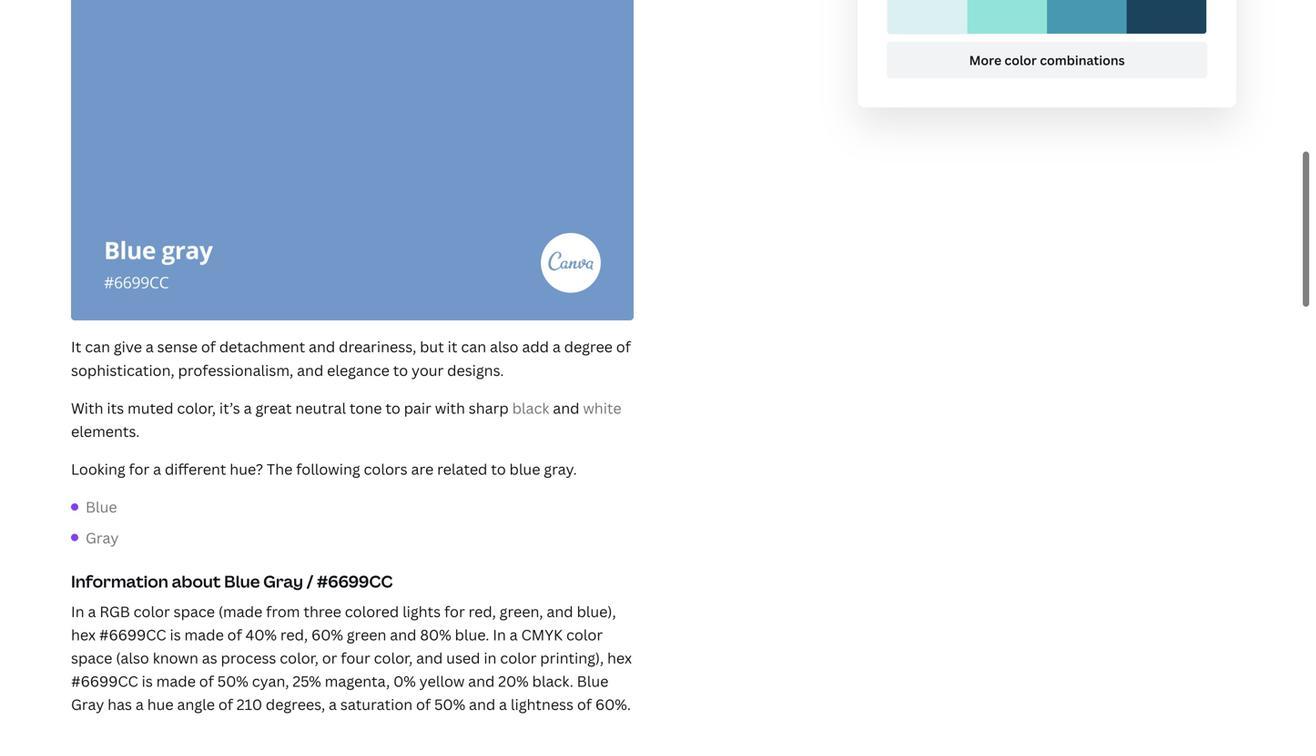 Task type: locate. For each thing, give the bounding box(es) containing it.
give
[[114, 337, 142, 357]]

to inside with its muted color, it's a great neutral tone to pair with sharp black and white elements.
[[385, 398, 400, 418]]

0 horizontal spatial color
[[133, 602, 170, 621]]

a left rgb
[[88, 602, 96, 621]]

2 horizontal spatial color,
[[374, 648, 413, 668]]

1 horizontal spatial color
[[500, 648, 537, 668]]

0 vertical spatial gray
[[86, 528, 119, 547]]

0 horizontal spatial space
[[71, 648, 112, 668]]

blue up gray link
[[86, 497, 117, 517]]

to left your
[[393, 360, 408, 380]]

elements.
[[71, 422, 140, 441]]

hex up 60%.
[[607, 648, 632, 668]]

a right it's
[[244, 398, 252, 418]]

color, up 0%
[[374, 648, 413, 668]]

#6699cc up (also
[[99, 625, 166, 644]]

it can give a sense of detachment and dreariness, but it can also add a degree of sophistication, professionalism, and elegance to your designs.
[[71, 337, 631, 380]]

1 horizontal spatial for
[[444, 602, 465, 621]]

in left rgb
[[71, 602, 84, 621]]

a
[[146, 337, 154, 357], [552, 337, 561, 357], [244, 398, 252, 418], [153, 459, 161, 479], [88, 602, 96, 621], [510, 625, 518, 644], [136, 695, 144, 714], [329, 695, 337, 714], [499, 695, 507, 714]]

0 vertical spatial hex
[[71, 625, 96, 644]]

gray left /
[[263, 570, 303, 593]]

2 horizontal spatial color
[[566, 625, 603, 644]]

0 vertical spatial is
[[170, 625, 181, 644]]

color, inside with its muted color, it's a great neutral tone to pair with sharp black and white elements.
[[177, 398, 216, 418]]

0 horizontal spatial color,
[[177, 398, 216, 418]]

blue up (made
[[224, 570, 260, 593]]

1 can from the left
[[85, 337, 110, 357]]

60%.
[[595, 695, 631, 714]]

1 horizontal spatial 50%
[[434, 695, 465, 714]]

green,
[[500, 602, 543, 621]]

0 vertical spatial 50%
[[217, 672, 248, 691]]

40%
[[245, 625, 277, 644]]

with
[[435, 398, 465, 418]]

designs.
[[447, 360, 504, 380]]

blue up 60%.
[[577, 672, 608, 691]]

a right add
[[552, 337, 561, 357]]

of right degree
[[616, 337, 631, 357]]

color right rgb
[[133, 602, 170, 621]]

gray down blue link
[[86, 528, 119, 547]]

1 horizontal spatial blue
[[224, 570, 260, 593]]

0 horizontal spatial in
[[71, 602, 84, 621]]

it's
[[219, 398, 240, 418]]

210
[[237, 695, 262, 714]]

in
[[71, 602, 84, 621], [493, 625, 506, 644]]

color down blue), in the left of the page
[[566, 625, 603, 644]]

gray
[[86, 528, 119, 547], [263, 570, 303, 593], [71, 695, 104, 714]]

is
[[170, 625, 181, 644], [142, 672, 153, 691]]

0 vertical spatial color
[[133, 602, 170, 621]]

for
[[129, 459, 150, 479], [444, 602, 465, 621]]

sense
[[157, 337, 198, 357]]

hue
[[147, 695, 174, 714]]

made down known
[[156, 672, 196, 691]]

to
[[393, 360, 408, 380], [385, 398, 400, 418], [491, 459, 506, 479]]

1 vertical spatial 50%
[[434, 695, 465, 714]]

green
[[347, 625, 386, 644]]

0 vertical spatial made
[[184, 625, 224, 644]]

2 vertical spatial to
[[491, 459, 506, 479]]

0 horizontal spatial can
[[85, 337, 110, 357]]

black link
[[512, 398, 549, 418]]

1 vertical spatial red,
[[280, 625, 308, 644]]

in
[[484, 648, 497, 668]]

1 horizontal spatial in
[[493, 625, 506, 644]]

looking
[[71, 459, 125, 479]]

0 vertical spatial to
[[393, 360, 408, 380]]

are
[[411, 459, 434, 479]]

0 horizontal spatial for
[[129, 459, 150, 479]]

to left blue on the left of page
[[491, 459, 506, 479]]

0 horizontal spatial blue
[[86, 497, 117, 517]]

muted
[[127, 398, 173, 418]]

gray.
[[544, 459, 577, 479]]

0 vertical spatial #6699cc
[[317, 570, 393, 593]]

degrees,
[[266, 695, 325, 714]]

0 horizontal spatial is
[[142, 672, 153, 691]]

white
[[583, 398, 621, 418]]

0 vertical spatial space
[[174, 602, 215, 621]]

of
[[201, 337, 216, 357], [616, 337, 631, 357], [227, 625, 242, 644], [199, 672, 214, 691], [218, 695, 233, 714], [416, 695, 431, 714], [577, 695, 592, 714]]

space left (also
[[71, 648, 112, 668]]

blue link
[[86, 497, 117, 517]]

2 vertical spatial color
[[500, 648, 537, 668]]

color
[[133, 602, 170, 621], [566, 625, 603, 644], [500, 648, 537, 668]]

#6699cc up colored
[[317, 570, 393, 593]]

1 vertical spatial for
[[444, 602, 465, 621]]

80%
[[420, 625, 451, 644]]

1 horizontal spatial can
[[461, 337, 486, 357]]

#6699cc up has
[[71, 672, 138, 691]]

and
[[309, 337, 335, 357], [297, 360, 323, 380], [553, 398, 579, 418], [547, 602, 573, 621], [390, 625, 417, 644], [416, 648, 443, 668], [468, 672, 495, 691], [469, 695, 495, 714]]

color up 20%
[[500, 648, 537, 668]]

1 vertical spatial gray
[[263, 570, 303, 593]]

to left pair
[[385, 398, 400, 418]]

0 vertical spatial blue
[[86, 497, 117, 517]]

a inside with its muted color, it's a great neutral tone to pair with sharp black and white elements.
[[244, 398, 252, 418]]

colors
[[364, 459, 408, 479]]

space down about
[[174, 602, 215, 621]]

red,
[[468, 602, 496, 621], [280, 625, 308, 644]]

in up in
[[493, 625, 506, 644]]

red, up blue. at the bottom left of the page
[[468, 602, 496, 621]]

to inside it can give a sense of detachment and dreariness, but it can also add a degree of sophistication, professionalism, and elegance to your designs.
[[393, 360, 408, 380]]

known
[[153, 648, 198, 668]]

related
[[437, 459, 487, 479]]

a right give
[[146, 337, 154, 357]]

for up blue. at the bottom left of the page
[[444, 602, 465, 621]]

1 vertical spatial made
[[156, 672, 196, 691]]

2 can from the left
[[461, 337, 486, 357]]

made
[[184, 625, 224, 644], [156, 672, 196, 691]]

saturation
[[340, 695, 413, 714]]

1 horizontal spatial hex
[[607, 648, 632, 668]]

color, left it's
[[177, 398, 216, 418]]

its
[[107, 398, 124, 418]]

sharp
[[469, 398, 509, 418]]

1 vertical spatial color
[[566, 625, 603, 644]]

process
[[221, 648, 276, 668]]

/
[[307, 570, 313, 593]]

2 vertical spatial blue
[[577, 672, 608, 691]]

1 vertical spatial #6699cc
[[99, 625, 166, 644]]

information
[[71, 570, 168, 593]]

hex down the information
[[71, 625, 96, 644]]

from
[[266, 602, 300, 621]]

50%
[[217, 672, 248, 691], [434, 695, 465, 714]]

gray left has
[[71, 695, 104, 714]]

2 vertical spatial gray
[[71, 695, 104, 714]]

blue
[[86, 497, 117, 517], [224, 570, 260, 593], [577, 672, 608, 691]]

for inside information about blue gray / #6699cc in a rgb color space (made from three colored lights for red, green, and blue), hex #6699cc is made of 40% red, 60% green and 80% blue. in a cmyk color space (also known as process color, or four color, and used in color printing), hex #6699cc is made of 50% cyan, 25% magenta, 0% yellow and 20% black. blue gray has a hue angle of 210 degrees, a saturation of 50% and a lightness of 60%.
[[444, 602, 465, 621]]

color,
[[177, 398, 216, 418], [280, 648, 319, 668], [374, 648, 413, 668]]

#6699cc
[[317, 570, 393, 593], [99, 625, 166, 644], [71, 672, 138, 691]]

50% down the "process"
[[217, 672, 248, 691]]

dreariness,
[[339, 337, 416, 357]]

red, down from
[[280, 625, 308, 644]]

0 vertical spatial red,
[[468, 602, 496, 621]]

50% down yellow
[[434, 695, 465, 714]]

color, up 25%
[[280, 648, 319, 668]]

a right has
[[136, 695, 144, 714]]

1 vertical spatial is
[[142, 672, 153, 691]]

20%
[[498, 672, 529, 691]]

is up hue
[[142, 672, 153, 691]]

white link
[[583, 398, 621, 418]]

(also
[[116, 648, 149, 668]]

of down yellow
[[416, 695, 431, 714]]

0 horizontal spatial 50%
[[217, 672, 248, 691]]

detachment
[[219, 337, 305, 357]]

0 vertical spatial for
[[129, 459, 150, 479]]

is up known
[[170, 625, 181, 644]]

black
[[512, 398, 549, 418]]

for right the looking
[[129, 459, 150, 479]]

of left 210
[[218, 695, 233, 714]]

space
[[174, 602, 215, 621], [71, 648, 112, 668]]

made up as on the left
[[184, 625, 224, 644]]

1 vertical spatial to
[[385, 398, 400, 418]]

1 horizontal spatial is
[[170, 625, 181, 644]]

used
[[446, 648, 480, 668]]

0 horizontal spatial red,
[[280, 625, 308, 644]]



Task type: describe. For each thing, give the bounding box(es) containing it.
1 horizontal spatial color,
[[280, 648, 319, 668]]

as
[[202, 648, 217, 668]]

magenta,
[[325, 672, 390, 691]]

or
[[322, 648, 337, 668]]

tone
[[350, 398, 382, 418]]

has
[[108, 695, 132, 714]]

1 vertical spatial space
[[71, 648, 112, 668]]

elegance
[[327, 360, 390, 380]]

1 vertical spatial hex
[[607, 648, 632, 668]]

with its muted color, it's a great neutral tone to pair with sharp black and white elements.
[[71, 398, 621, 441]]

lights
[[402, 602, 441, 621]]

a down magenta,
[[329, 695, 337, 714]]

blue gray image
[[71, 0, 634, 321]]

and inside with its muted color, it's a great neutral tone to pair with sharp black and white elements.
[[553, 398, 579, 418]]

of right sense
[[201, 337, 216, 357]]

professionalism,
[[178, 360, 293, 380]]

cyan,
[[252, 672, 289, 691]]

colored
[[345, 602, 399, 621]]

following
[[296, 459, 360, 479]]

cmyk
[[521, 625, 563, 644]]

neutral
[[295, 398, 346, 418]]

it
[[448, 337, 457, 357]]

1 vertical spatial blue
[[224, 570, 260, 593]]

2 horizontal spatial blue
[[577, 672, 608, 691]]

blue),
[[577, 602, 616, 621]]

also
[[490, 337, 518, 357]]

1 horizontal spatial space
[[174, 602, 215, 621]]

gray link
[[86, 528, 119, 547]]

the
[[267, 459, 293, 479]]

yellow
[[419, 672, 465, 691]]

0 horizontal spatial hex
[[71, 625, 96, 644]]

angle
[[177, 695, 215, 714]]

blue.
[[455, 625, 489, 644]]

great
[[255, 398, 292, 418]]

a down 20%
[[499, 695, 507, 714]]

25%
[[293, 672, 321, 691]]

about
[[172, 570, 221, 593]]

information about blue gray / #6699cc in a rgb color space (made from three colored lights for red, green, and blue), hex #6699cc is made of 40% red, 60% green and 80% blue. in a cmyk color space (also known as process color, or four color, and used in color printing), hex #6699cc is made of 50% cyan, 25% magenta, 0% yellow and 20% black. blue gray has a hue angle of 210 degrees, a saturation of 50% and a lightness of 60%.
[[71, 570, 632, 714]]

a left different
[[153, 459, 161, 479]]

lightness
[[511, 695, 574, 714]]

0%
[[393, 672, 416, 691]]

of left 60%.
[[577, 695, 592, 714]]

black.
[[532, 672, 573, 691]]

different
[[165, 459, 226, 479]]

(made
[[218, 602, 262, 621]]

four
[[341, 648, 370, 668]]

of down as on the left
[[199, 672, 214, 691]]

of down (made
[[227, 625, 242, 644]]

1 vertical spatial in
[[493, 625, 506, 644]]

it
[[71, 337, 81, 357]]

with
[[71, 398, 103, 418]]

looking for a different hue? the following colors are related to blue gray.
[[71, 459, 577, 479]]

hue?
[[230, 459, 263, 479]]

1 horizontal spatial red,
[[468, 602, 496, 621]]

pair
[[404, 398, 431, 418]]

but
[[420, 337, 444, 357]]

degree
[[564, 337, 613, 357]]

printing),
[[540, 648, 604, 668]]

0 vertical spatial in
[[71, 602, 84, 621]]

three
[[304, 602, 341, 621]]

sophistication,
[[71, 360, 175, 380]]

2 vertical spatial #6699cc
[[71, 672, 138, 691]]

blue
[[509, 459, 540, 479]]

rgb
[[100, 602, 130, 621]]

a down green,
[[510, 625, 518, 644]]

60%
[[311, 625, 343, 644]]

add
[[522, 337, 549, 357]]

your
[[411, 360, 444, 380]]



Task type: vqa. For each thing, say whether or not it's contained in the screenshot.
the Personal
no



